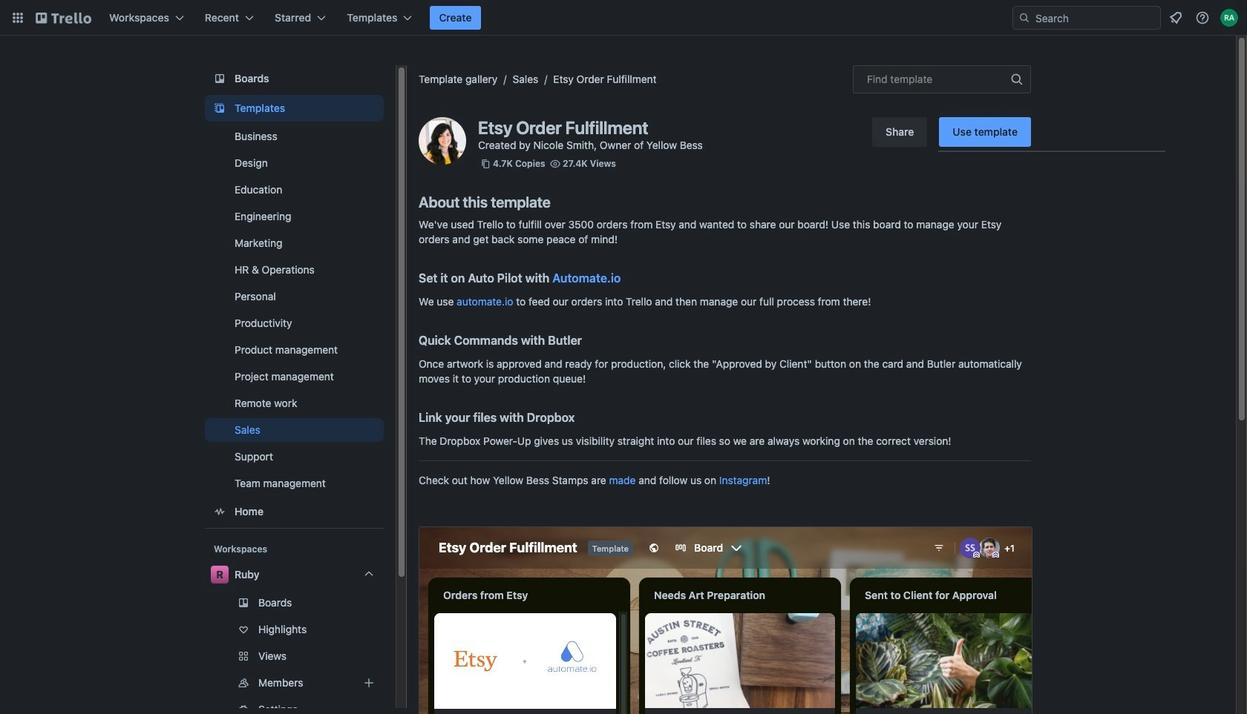 Task type: describe. For each thing, give the bounding box(es) containing it.
primary element
[[0, 0, 1247, 36]]

nicole smith, owner of yellow bess image
[[419, 117, 466, 165]]

forward image
[[381, 702, 399, 715]]

back to home image
[[36, 6, 91, 30]]

open information menu image
[[1195, 10, 1210, 25]]

home image
[[211, 503, 229, 521]]

board image
[[211, 70, 229, 88]]

search image
[[1019, 12, 1030, 24]]

template board image
[[211, 99, 229, 117]]



Task type: locate. For each thing, give the bounding box(es) containing it.
forward image
[[381, 648, 399, 666], [381, 675, 399, 693]]

0 vertical spatial forward image
[[381, 648, 399, 666]]

add image
[[360, 675, 378, 693]]

forward image up forward image
[[381, 648, 399, 666]]

1 forward image from the top
[[381, 648, 399, 666]]

Search field
[[1030, 7, 1160, 28]]

1 vertical spatial forward image
[[381, 675, 399, 693]]

ruby anderson (rubyanderson7) image
[[1220, 9, 1238, 27]]

0 notifications image
[[1167, 9, 1185, 27]]

None field
[[853, 65, 1031, 94]]

2 forward image from the top
[[381, 675, 399, 693]]

forward image right add image at the left of page
[[381, 675, 399, 693]]



Task type: vqa. For each thing, say whether or not it's contained in the screenshot.
support
no



